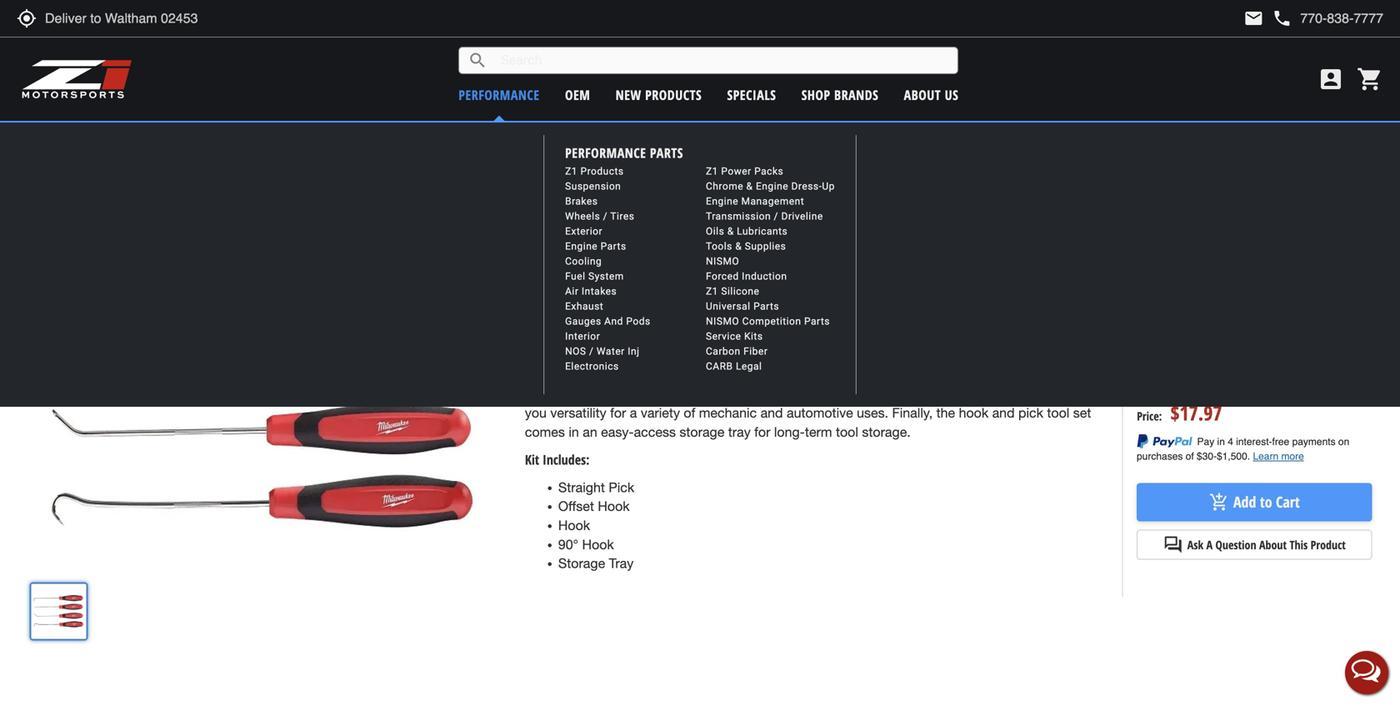 Task type: describe. For each thing, give the bounding box(es) containing it.
and inside z1 products suspension brakes wheels / tires exterior engine parts cooling fuel system air intakes exhaust gauges and pods interior nos / water inj electronics
[[605, 316, 624, 327]]

core
[[889, 301, 918, 317]]

wheels / tires link
[[565, 211, 635, 222]]

z1 power packs chrome & engine dress-up engine management transmission / driveline oils & lubricants tools & supplies nismo forced induction z1 silicone universal parts nismo competition parts service kits carbon fiber carb legal
[[706, 166, 835, 372]]

shanks
[[619, 348, 661, 364]]

includes:
[[543, 451, 590, 468]]

maxima...
[[762, 247, 808, 261]]

engine for dress-
[[706, 196, 739, 207]]

electronics link
[[565, 361, 619, 372]]

models:
[[531, 245, 568, 261]]

parts down the products
[[650, 144, 684, 162]]

protection.
[[525, 367, 589, 383]]

features inside milwaukee's four-piece hook & pick set features an all-metal core for up to 50% more durability.
[[763, 301, 811, 317]]

comfort
[[605, 367, 652, 383]]

0 horizontal spatial hook
[[959, 405, 989, 421]]

access
[[634, 424, 676, 440]]

1 vertical spatial milwaukee
[[545, 223, 596, 239]]

price: $17.97
[[1137, 399, 1223, 426]]

hook down offset at the bottom
[[559, 518, 590, 533]]

2009-
[[676, 247, 702, 261]]

service
[[706, 331, 742, 342]]

in
[[569, 424, 579, 440]]

0 vertical spatial give
[[861, 367, 885, 383]]

tools & supplies link
[[706, 241, 786, 252]]

performance parts
[[565, 144, 684, 162]]

add_shopping_cart
[[1210, 492, 1230, 512]]

straight
[[685, 386, 730, 402]]

fiber
[[744, 346, 768, 357]]

chrome-plated shanks reduce corrosion on the hooks and picks while providing superior rust protection. a comfort grip handle and precision knurling give you increased tool control and comfort. the kit features a straight pick, offset hook, o-ring hook, and 90° right angle hook give you versatility for a variety of mechanic and automotive uses. finally, the hook and pick tool set comes in an easy-access storage tray for long-term tool storage.
[[525, 348, 1092, 440]]

and left picks
[[850, 348, 873, 364]]

/ left tires
[[603, 211, 608, 222]]

new products
[[616, 86, 702, 104]]

2 hook, from the left
[[879, 386, 913, 402]]

hook for offset
[[598, 499, 630, 514]]

picks
[[877, 348, 908, 364]]

oils
[[706, 226, 725, 237]]

mechanic
[[699, 405, 757, 421]]

0 horizontal spatial a
[[630, 405, 637, 421]]

legal
[[736, 361, 762, 372]]

hook up storage
[[582, 537, 614, 552]]

2015
[[702, 247, 725, 261]]

oils & lubricants link
[[706, 226, 788, 237]]

system
[[589, 271, 624, 282]]

oem
[[565, 86, 591, 104]]

1 horizontal spatial for
[[755, 424, 771, 440]]

/ right the 370z
[[669, 247, 673, 261]]

1 vertical spatial you
[[525, 405, 547, 421]]

comes
[[525, 424, 565, 440]]

an inside milwaukee's four-piece hook & pick set features an all-metal core for up to 50% more durability.
[[814, 301, 829, 317]]

0 vertical spatial milwaukee
[[513, 189, 607, 219]]

more
[[1007, 301, 1037, 317]]

management
[[742, 196, 805, 207]]

new products link
[[616, 86, 702, 104]]

brakes
[[565, 196, 598, 207]]

forced
[[706, 271, 739, 282]]

precision
[[752, 367, 806, 383]]

parts up the "nismo competition parts" "link"
[[754, 301, 780, 312]]

a inside chrome-plated shanks reduce corrosion on the hooks and picks while providing superior rust protection. a comfort grip handle and precision knurling give you increased tool control and comfort. the kit features a straight pick, offset hook, o-ring hook, and 90° right angle hook give you versatility for a variety of mechanic and automotive uses. finally, the hook and pick tool set comes in an easy-access storage tray for long-term tool storage.
[[593, 367, 602, 383]]

milwaukee's
[[525, 301, 598, 317]]

straight
[[559, 480, 605, 495]]

an inside chrome-plated shanks reduce corrosion on the hooks and picks while providing superior rust protection. a comfort grip handle and precision knurling give you increased tool control and comfort. the kit features a straight pick, offset hook, o-ring hook, and 90° right angle hook give you versatility for a variety of mechanic and automotive uses. finally, the hook and pick tool set comes in an easy-access storage tray for long-term tool storage.
[[583, 424, 598, 440]]

features inside chrome-plated shanks reduce corrosion on the hooks and picks while providing superior rust protection. a comfort grip handle and precision knurling give you increased tool control and comfort. the kit features a straight pick, offset hook, o-ring hook, and 90° right angle hook give you versatility for a variety of mechanic and automotive uses. finally, the hook and pick tool set comes in an easy-access storage tray for long-term tool storage.
[[623, 386, 671, 402]]

$17.97
[[1171, 399, 1223, 426]]

pick for set
[[740, 189, 774, 219]]

account_box link
[[1314, 66, 1349, 93]]

2 horizontal spatial engine
[[756, 181, 789, 192]]

z1 down forced
[[706, 286, 719, 297]]

induction
[[742, 271, 787, 282]]

about us link
[[904, 86, 959, 104]]

z1 power packs link
[[706, 166, 784, 177]]

to inside milwaukee's four-piece hook & pick set features an all-metal core for up to 50% more durability.
[[960, 301, 972, 317]]

packs
[[755, 166, 784, 177]]

pick for set
[[713, 301, 738, 317]]

nos
[[565, 346, 587, 357]]

shop brands
[[802, 86, 879, 104]]

brakes link
[[565, 196, 598, 207]]

grip
[[656, 367, 679, 383]]

term
[[805, 424, 833, 440]]

about inside the question_answer ask a question about this product
[[1260, 537, 1287, 553]]

90° inside chrome-plated shanks reduce corrosion on the hooks and picks while providing superior rust protection. a comfort grip handle and precision knurling give you increased tool control and comfort. the kit features a straight pick, offset hook, o-ring hook, and 90° right angle hook give you versatility for a variety of mechanic and automotive uses. finally, the hook and pick tool set comes in an easy-access storage tray for long-term tool storage.
[[943, 386, 963, 402]]

comfort.
[[525, 386, 575, 402]]

piece
[[630, 301, 662, 317]]

four-
[[602, 301, 630, 317]]

specials
[[727, 86, 777, 104]]

z1 for z1 products suspension brakes wheels / tires exterior engine parts cooling fuel system air intakes exhaust gauges and pods interior nos / water inj electronics
[[565, 166, 578, 177]]

search
[[468, 50, 488, 70]]

chrome-
[[525, 348, 578, 364]]

intakes
[[582, 286, 617, 297]]

fuel system link
[[565, 271, 624, 282]]

offset
[[766, 386, 799, 402]]

offset
[[559, 499, 594, 514]]

lubricants
[[737, 226, 788, 237]]

exhaust
[[565, 301, 604, 312]]

350z
[[610, 247, 633, 261]]

phone link
[[1273, 8, 1384, 28]]

0 horizontal spatial tool
[[836, 424, 859, 440]]

/ right 350z
[[636, 247, 640, 261]]

engine management link
[[706, 196, 805, 207]]

silicone
[[722, 286, 760, 297]]

/ left 350z
[[603, 247, 607, 261]]

specials link
[[727, 86, 777, 104]]

set inside milwaukee's four-piece hook & pick set features an all-metal core for up to 50% more durability.
[[742, 301, 760, 317]]

ask
[[1188, 537, 1204, 553]]

transmission / driveline link
[[706, 211, 823, 222]]

hooks
[[810, 348, 847, 364]]

electronics
[[565, 361, 619, 372]]

kit
[[525, 451, 539, 468]]

Search search field
[[488, 48, 958, 73]]

and up finally,
[[916, 386, 939, 402]]

tray
[[728, 424, 751, 440]]

versatility
[[551, 405, 607, 421]]

us
[[945, 86, 959, 104]]

phone
[[1273, 8, 1293, 28]]

and down 'offset'
[[761, 405, 783, 421]]

power
[[722, 166, 752, 177]]

carb
[[706, 361, 733, 372]]

interior link
[[565, 331, 600, 342]]

engine for tires
[[565, 241, 598, 252]]

/ inside the z1 power packs chrome & engine dress-up engine management transmission / driveline oils & lubricants tools & supplies nismo forced induction z1 silicone universal parts nismo competition parts service kits carbon fiber carb legal
[[774, 211, 779, 222]]



Task type: vqa. For each thing, say whether or not it's contained in the screenshot.
topmost $1000
no



Task type: locate. For each thing, give the bounding box(es) containing it.
2 horizontal spatial for
[[921, 301, 937, 317]]

1 nismo from the top
[[706, 256, 740, 267]]

0 horizontal spatial about
[[904, 86, 941, 104]]

while
[[912, 348, 943, 364]]

features down induction
[[763, 301, 811, 317]]

0 vertical spatial tool
[[976, 367, 999, 383]]

pods
[[626, 316, 651, 327]]

/ up the electronics
[[589, 346, 594, 357]]

1 vertical spatial an
[[583, 424, 598, 440]]

right
[[966, 386, 993, 402]]

0 vertical spatial 90°
[[943, 386, 963, 402]]

1 vertical spatial to
[[1261, 492, 1273, 512]]

cart
[[1276, 492, 1300, 512]]

hook down straight
[[598, 499, 630, 514]]

0 vertical spatial up
[[822, 181, 835, 192]]

0 vertical spatial hook
[[1033, 386, 1063, 402]]

carb legal link
[[706, 361, 762, 372]]

hook,
[[803, 386, 837, 402], [879, 386, 913, 402]]

milwaukee up milwaukee link at left
[[513, 189, 607, 219]]

1 horizontal spatial about
[[1260, 537, 1287, 553]]

hook, up automotive
[[803, 386, 837, 402]]

easy-
[[601, 424, 634, 440]]

1 vertical spatial the
[[937, 405, 956, 421]]

mail link
[[1244, 8, 1264, 28]]

milwaukee 4 pc hook and pick set brand: milwaukee fits models: 300zx / 350z / 370z / 2009-2015 nissan maxima...
[[513, 189, 808, 261]]

for right tray
[[755, 424, 771, 440]]

and down angle
[[993, 405, 1015, 421]]

engine up "cooling"
[[565, 241, 598, 252]]

tool right the term
[[836, 424, 859, 440]]

2 horizontal spatial pick
[[740, 189, 774, 219]]

0 vertical spatial to
[[960, 301, 972, 317]]

kits
[[745, 331, 763, 342]]

1 horizontal spatial to
[[1261, 492, 1273, 512]]

straight pick offset hook hook 90° hook storage tray
[[559, 480, 635, 571]]

control
[[1002, 367, 1044, 383]]

0 horizontal spatial you
[[525, 405, 547, 421]]

370z
[[643, 247, 666, 261]]

an right in
[[583, 424, 598, 440]]

1 horizontal spatial 90°
[[943, 386, 963, 402]]

set right pick
[[1074, 405, 1092, 421]]

set inside chrome-plated shanks reduce corrosion on the hooks and picks while providing superior rust protection. a comfort grip handle and precision knurling give you increased tool control and comfort. the kit features a straight pick, offset hook, o-ring hook, and 90° right angle hook give you versatility for a variety of mechanic and automotive uses. finally, the hook and pick tool set comes in an easy-access storage tray for long-term tool storage.
[[1074, 405, 1092, 421]]

& right oils
[[728, 226, 734, 237]]

products
[[581, 166, 624, 177]]

up left 50%
[[941, 301, 957, 317]]

increased
[[915, 367, 972, 383]]

hook inside milwaukee's four-piece hook & pick set features an all-metal core for up to 50% more durability.
[[666, 301, 697, 317]]

and up oils
[[703, 189, 735, 219]]

parts
[[650, 144, 684, 162], [601, 241, 627, 252], [754, 301, 780, 312], [805, 316, 830, 327]]

a inside the question_answer ask a question about this product
[[1207, 537, 1213, 553]]

0 horizontal spatial engine
[[565, 241, 598, 252]]

shop
[[802, 86, 831, 104]]

50%
[[976, 301, 1003, 317]]

automotive
[[787, 405, 854, 421]]

pick inside "milwaukee 4 pc hook and pick set brand: milwaukee fits models: 300zx / 350z / 370z / 2009-2015 nissan maxima..."
[[740, 189, 774, 219]]

0 vertical spatial nismo
[[706, 256, 740, 267]]

0 horizontal spatial set
[[742, 301, 760, 317]]

give down rust
[[1066, 386, 1091, 402]]

1 vertical spatial features
[[623, 386, 671, 402]]

add_shopping_cart add to cart
[[1210, 492, 1300, 512]]

pick,
[[734, 386, 762, 402]]

supplies
[[745, 241, 786, 252]]

parts inside z1 products suspension brakes wheels / tires exterior engine parts cooling fuel system air intakes exhaust gauges and pods interior nos / water inj electronics
[[601, 241, 627, 252]]

suspension link
[[565, 181, 621, 192]]

1 vertical spatial a
[[630, 405, 637, 421]]

/ down management at the top right
[[774, 211, 779, 222]]

milwaukee link
[[545, 223, 596, 239]]

1 vertical spatial pick
[[713, 301, 738, 317]]

1 horizontal spatial up
[[941, 301, 957, 317]]

interior
[[565, 331, 600, 342]]

1 vertical spatial nismo
[[706, 316, 740, 327]]

tool up right
[[976, 367, 999, 383]]

0 horizontal spatial give
[[861, 367, 885, 383]]

engine down chrome
[[706, 196, 739, 207]]

2 vertical spatial for
[[755, 424, 771, 440]]

0 vertical spatial pick
[[740, 189, 774, 219]]

1 horizontal spatial a
[[1207, 537, 1213, 553]]

to left 50%
[[960, 301, 972, 317]]

1 vertical spatial engine
[[706, 196, 739, 207]]

and left pods
[[605, 316, 624, 327]]

2 vertical spatial tool
[[836, 424, 859, 440]]

nismo up service
[[706, 316, 740, 327]]

give
[[861, 367, 885, 383], [1066, 386, 1091, 402]]

shop brands link
[[802, 86, 879, 104]]

0 vertical spatial engine
[[756, 181, 789, 192]]

2 vertical spatial engine
[[565, 241, 598, 252]]

the right finally,
[[937, 405, 956, 421]]

1 vertical spatial tool
[[1048, 405, 1070, 421]]

hook right piece
[[666, 301, 697, 317]]

milwaukee down wheels
[[545, 223, 596, 239]]

hook, up finally,
[[879, 386, 913, 402]]

inj
[[628, 346, 640, 357]]

cooling
[[565, 256, 602, 267]]

1 vertical spatial set
[[1074, 405, 1092, 421]]

1 vertical spatial for
[[610, 405, 626, 421]]

about us
[[904, 86, 959, 104]]

1 hook, from the left
[[803, 386, 837, 402]]

give up ring at the bottom of the page
[[861, 367, 885, 383]]

pick inside milwaukee's four-piece hook & pick set features an all-metal core for up to 50% more durability.
[[713, 301, 738, 317]]

to right add
[[1261, 492, 1273, 512]]

of
[[684, 405, 696, 421]]

up inside milwaukee's four-piece hook & pick set features an all-metal core for up to 50% more durability.
[[941, 301, 957, 317]]

0 vertical spatial for
[[921, 301, 937, 317]]

my_location
[[17, 8, 37, 28]]

0 horizontal spatial an
[[583, 424, 598, 440]]

1 horizontal spatial engine
[[706, 196, 739, 207]]

hook inside "milwaukee 4 pc hook and pick set brand: milwaukee fits models: 300zx / 350z / 370z / 2009-2015 nissan maxima..."
[[654, 189, 697, 219]]

2 nismo from the top
[[706, 316, 740, 327]]

carbon fiber link
[[706, 346, 768, 357]]

a down grip
[[674, 386, 682, 402]]

& down oils & lubricants link
[[736, 241, 742, 252]]

up inside the z1 power packs chrome & engine dress-up engine management transmission / driveline oils & lubricants tools & supplies nismo forced induction z1 silicone universal parts nismo competition parts service kits carbon fiber carb legal
[[822, 181, 835, 192]]

& up service
[[701, 301, 709, 317]]

o-
[[840, 386, 853, 402]]

and inside "milwaukee 4 pc hook and pick set brand: milwaukee fits models: 300zx / 350z / 370z / 2009-2015 nissan maxima..."
[[703, 189, 735, 219]]

1 horizontal spatial the
[[937, 405, 956, 421]]

engine inside z1 products suspension brakes wheels / tires exterior engine parts cooling fuel system air intakes exhaust gauges and pods interior nos / water inj electronics
[[565, 241, 598, 252]]

0 horizontal spatial pick
[[609, 480, 635, 495]]

price:
[[1137, 408, 1163, 424]]

1 horizontal spatial set
[[1074, 405, 1092, 421]]

1 vertical spatial a
[[1207, 537, 1213, 553]]

0 horizontal spatial features
[[623, 386, 671, 402]]

2 horizontal spatial tool
[[1048, 405, 1070, 421]]

0 vertical spatial set
[[742, 301, 760, 317]]

performance link
[[459, 86, 540, 104]]

1 vertical spatial up
[[941, 301, 957, 317]]

engine up management at the top right
[[756, 181, 789, 192]]

an
[[814, 301, 829, 317], [583, 424, 598, 440]]

this
[[1290, 537, 1308, 553]]

shopping_cart link
[[1353, 66, 1384, 93]]

parts right "300zx"
[[601, 241, 627, 252]]

0 vertical spatial you
[[889, 367, 911, 383]]

corrosion
[[710, 348, 765, 364]]

1 horizontal spatial an
[[814, 301, 829, 317]]

nismo up forced
[[706, 256, 740, 267]]

fuel
[[565, 271, 586, 282]]

about
[[904, 86, 941, 104], [1260, 537, 1287, 553]]

0 horizontal spatial up
[[822, 181, 835, 192]]

finally,
[[893, 405, 933, 421]]

driveline
[[782, 211, 823, 222]]

water
[[597, 346, 625, 357]]

1 horizontal spatial features
[[763, 301, 811, 317]]

reduce
[[665, 348, 706, 364]]

rust
[[1058, 348, 1080, 364]]

90° up storage
[[559, 537, 579, 552]]

parts left all-
[[805, 316, 830, 327]]

0 vertical spatial features
[[763, 301, 811, 317]]

nismo competition parts link
[[706, 316, 830, 327]]

1 horizontal spatial tool
[[976, 367, 999, 383]]

1 horizontal spatial a
[[674, 386, 682, 402]]

4
[[612, 189, 622, 219]]

90° down increased on the bottom right of page
[[943, 386, 963, 402]]

tray
[[609, 556, 634, 571]]

and down rust
[[1047, 367, 1070, 383]]

an left all-
[[814, 301, 829, 317]]

1 vertical spatial hook
[[959, 405, 989, 421]]

features up variety
[[623, 386, 671, 402]]

about left us
[[904, 86, 941, 104]]

0 vertical spatial a
[[593, 367, 602, 383]]

account_box
[[1318, 66, 1345, 93]]

0 horizontal spatial hook,
[[803, 386, 837, 402]]

to
[[960, 301, 972, 317], [1261, 492, 1273, 512]]

pick inside straight pick offset hook hook 90° hook storage tray
[[609, 480, 635, 495]]

0 vertical spatial an
[[814, 301, 829, 317]]

milwaukee's four-piece hook & pick set features an all-metal core for up to 50% more durability.
[[525, 301, 1037, 336]]

engine parts link
[[565, 241, 627, 252]]

2 vertical spatial pick
[[609, 480, 635, 495]]

exterior link
[[565, 226, 603, 237]]

1 vertical spatial about
[[1260, 537, 1287, 553]]

0 horizontal spatial for
[[610, 405, 626, 421]]

about left this
[[1260, 537, 1287, 553]]

1 horizontal spatial hook,
[[879, 386, 913, 402]]

90° inside straight pick offset hook hook 90° hook storage tray
[[559, 537, 579, 552]]

a down plated
[[593, 367, 602, 383]]

z1 up suspension
[[565, 166, 578, 177]]

hook down right
[[959, 405, 989, 421]]

ring
[[853, 386, 876, 402]]

transmission
[[706, 211, 771, 222]]

hook up pick
[[1033, 386, 1063, 402]]

0 vertical spatial the
[[788, 348, 807, 364]]

you down picks
[[889, 367, 911, 383]]

set
[[779, 189, 805, 219]]

1 vertical spatial give
[[1066, 386, 1091, 402]]

a right ask
[[1207, 537, 1213, 553]]

0 horizontal spatial to
[[960, 301, 972, 317]]

the right on
[[788, 348, 807, 364]]

storage
[[680, 424, 725, 440]]

hook for pc
[[654, 189, 697, 219]]

service kits link
[[706, 331, 763, 342]]

z1 up chrome
[[706, 166, 719, 177]]

1 horizontal spatial hook
[[1033, 386, 1063, 402]]

hook for piece
[[666, 301, 697, 317]]

0 horizontal spatial the
[[788, 348, 807, 364]]

mail phone
[[1244, 8, 1293, 28]]

performance
[[459, 86, 540, 104]]

you up comes
[[525, 405, 547, 421]]

1 vertical spatial 90°
[[559, 537, 579, 552]]

z1 motorsports logo image
[[21, 58, 133, 100]]

z1 silicone link
[[706, 286, 760, 297]]

1 horizontal spatial pick
[[713, 301, 738, 317]]

universal
[[706, 301, 751, 312]]

question
[[1216, 537, 1257, 553]]

tool right pick
[[1048, 405, 1070, 421]]

for inside milwaukee's four-piece hook & pick set features an all-metal core for up to 50% more durability.
[[921, 301, 937, 317]]

z1 for z1 power packs chrome & engine dress-up engine management transmission / driveline oils & lubricants tools & supplies nismo forced induction z1 silicone universal parts nismo competition parts service kits carbon fiber carb legal
[[706, 166, 719, 177]]

hook right pc
[[654, 189, 697, 219]]

0 horizontal spatial a
[[593, 367, 602, 383]]

0 horizontal spatial 90°
[[559, 537, 579, 552]]

set down silicone
[[742, 301, 760, 317]]

up up driveline
[[822, 181, 835, 192]]

plated
[[578, 348, 615, 364]]

1 horizontal spatial give
[[1066, 386, 1091, 402]]

for up "easy-"
[[610, 405, 626, 421]]

question_answer ask a question about this product
[[1164, 535, 1346, 555]]

0 vertical spatial a
[[674, 386, 682, 402]]

chrome & engine dress-up link
[[706, 181, 835, 192]]

z1 inside z1 products suspension brakes wheels / tires exterior engine parts cooling fuel system air intakes exhaust gauges and pods interior nos / water inj electronics
[[565, 166, 578, 177]]

& down z1 power packs link
[[747, 181, 753, 192]]

a up "easy-"
[[630, 405, 637, 421]]

handle
[[682, 367, 722, 383]]

hook
[[1033, 386, 1063, 402], [959, 405, 989, 421]]

z1 products link
[[565, 166, 624, 177]]

1 horizontal spatial you
[[889, 367, 911, 383]]

up
[[822, 181, 835, 192], [941, 301, 957, 317]]

suspension
[[565, 181, 621, 192]]

brand:
[[513, 223, 543, 239]]

& inside milwaukee's four-piece hook & pick set features an all-metal core for up to 50% more durability.
[[701, 301, 709, 317]]

and down corrosion
[[726, 367, 749, 383]]

0 vertical spatial about
[[904, 86, 941, 104]]

for right 'core'
[[921, 301, 937, 317]]



